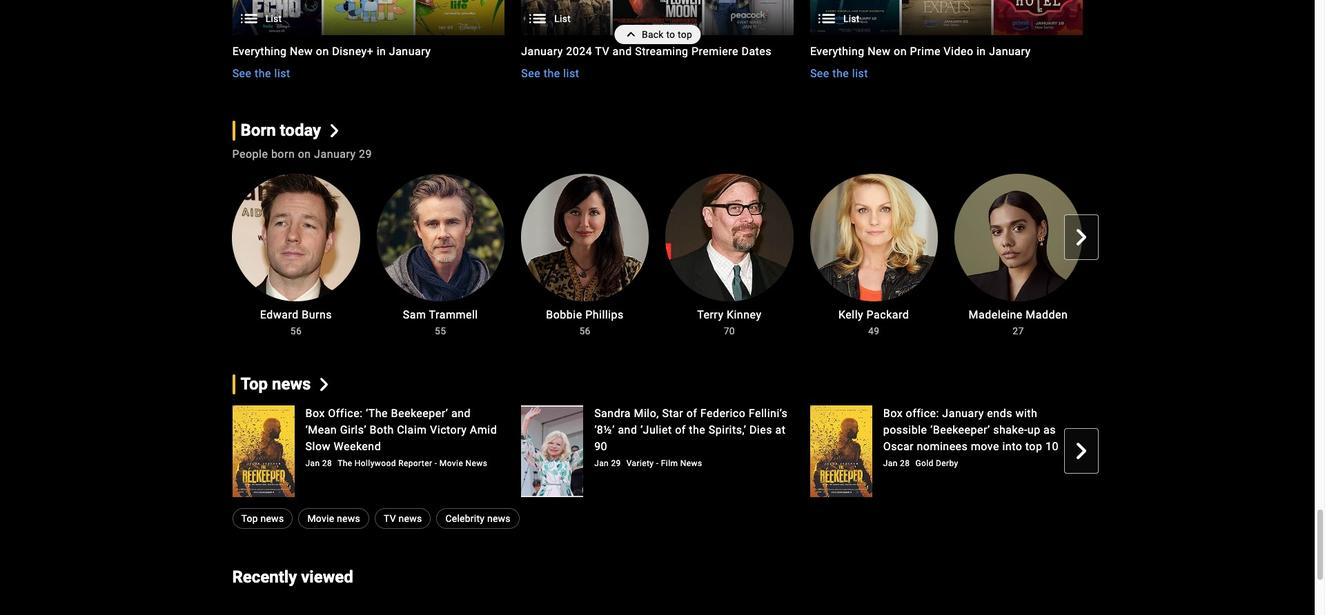 Task type: describe. For each thing, give the bounding box(es) containing it.
- for claim
[[435, 459, 437, 469]]

top inside back to top "button"
[[678, 29, 693, 40]]

2 in from the left
[[977, 45, 987, 58]]

news for celebrity news button
[[487, 514, 511, 525]]

everything new on prime video in january link
[[811, 43, 1083, 60]]

shake-
[[994, 424, 1028, 437]]

up
[[1028, 424, 1041, 437]]

burns
[[302, 309, 332, 322]]

expand less image
[[623, 25, 642, 44]]

claim
[[397, 424, 427, 437]]

on for prime
[[894, 45, 907, 58]]

kinney
[[727, 309, 762, 322]]

born today link
[[232, 121, 341, 141]]

movie news button
[[299, 509, 369, 530]]

'the
[[366, 407, 388, 420]]

0 horizontal spatial of
[[675, 424, 686, 437]]

back to top
[[642, 29, 693, 40]]

28 inside box office: 'the beekeeper' and 'mean girls' both claim victory amid slow weekend jan 28 the hollywood reporter - movie news
[[322, 459, 332, 469]]

2024
[[566, 45, 593, 58]]

box office: january ends with possible 'beekeeper' shake-up as oscar nominees move into top 10 jan 28 gold derby
[[884, 407, 1059, 469]]

madden
[[1026, 309, 1069, 322]]

move
[[971, 440, 1000, 454]]

back to top button
[[615, 25, 701, 44]]

movie inside button
[[308, 514, 334, 525]]

news for tv news button
[[399, 514, 422, 525]]

list for everything new on prime video in january
[[844, 13, 860, 24]]

see for january 2024 tv and streaming premiere dates
[[522, 67, 541, 80]]

the
[[338, 459, 353, 469]]

sandra
[[595, 407, 631, 420]]

into
[[1003, 440, 1023, 454]]

to
[[667, 29, 676, 40]]

phillips
[[586, 309, 624, 322]]

as
[[1044, 424, 1057, 437]]

born
[[241, 121, 276, 140]]

1 vertical spatial chevron right inline image
[[1074, 443, 1091, 460]]

see the list for january 2024 tv and streaming premiere dates
[[522, 67, 580, 80]]

kelly packard 49
[[839, 309, 910, 337]]

fellini's
[[749, 407, 788, 420]]

possible
[[884, 424, 928, 437]]

madeleine
[[969, 309, 1023, 322]]

january inside the box office: january ends with possible 'beekeeper' shake-up as oscar nominees move into top 10 jan 28 gold derby
[[943, 407, 985, 420]]

the for everything new on disney+ in january
[[255, 67, 271, 80]]

dies
[[750, 424, 773, 437]]

top news for top news link
[[241, 375, 311, 394]]

reporter
[[399, 459, 433, 469]]

video
[[944, 45, 974, 58]]

the inside sandra milo, star of federico fellini's '8½' and 'juliet of the spirits,' dies at 90 jan 29 variety - film news
[[689, 424, 706, 437]]

production art image for streaming
[[522, 0, 794, 35]]

and inside box office: 'the beekeeper' and 'mean girls' both claim victory amid slow weekend jan 28 the hollywood reporter - movie news
[[452, 407, 471, 420]]

january inside everything new on prime video in january link
[[990, 45, 1031, 58]]

- for 'juliet
[[657, 459, 659, 469]]

prime
[[911, 45, 941, 58]]

tv news
[[384, 514, 422, 525]]

edward burns image
[[232, 174, 360, 302]]

55
[[435, 326, 446, 337]]

recently viewed
[[232, 568, 353, 588]]

movie inside box office: 'the beekeeper' and 'mean girls' both claim victory amid slow weekend jan 28 the hollywood reporter - movie news
[[440, 459, 463, 469]]

spirits,'
[[709, 424, 747, 437]]

slow
[[306, 440, 331, 454]]

production art image for in
[[232, 0, 505, 35]]

victory
[[430, 424, 467, 437]]

1 in from the left
[[377, 45, 386, 58]]

packard
[[867, 309, 910, 322]]

'beekeeper'
[[931, 424, 991, 437]]

with
[[1016, 407, 1038, 420]]

'juliet
[[641, 424, 672, 437]]

box office: 'the beekeeper' and 'mean girls' both claim victory amid slow weekend image
[[232, 406, 295, 498]]

office:
[[328, 407, 363, 420]]

list for january 2024 tv and streaming premiere dates
[[555, 13, 571, 24]]

see the list for everything new on prime video in january
[[811, 67, 869, 80]]

on for disney+
[[316, 45, 329, 58]]

list for and
[[564, 67, 580, 80]]

list link for video
[[811, 0, 1083, 35]]

oscar
[[884, 440, 914, 454]]

box for box office: january ends with possible 'beekeeper' shake-up as oscar nominees move into top 10
[[884, 407, 903, 420]]

70
[[724, 326, 735, 337]]

group containing box office: 'the beekeeper' and 'mean girls' both claim victory amid slow weekend
[[216, 406, 1100, 498]]

kelly packard image
[[810, 174, 938, 302]]

list group for in
[[232, 0, 505, 35]]

trammell
[[429, 309, 478, 322]]

everything for everything new on prime video in january
[[811, 45, 865, 58]]

56 for bobbie
[[580, 326, 591, 337]]

chevron right inline image inside top news link
[[318, 378, 331, 392]]

group containing january 2024 tv and streaming premiere dates
[[522, 0, 794, 82]]

star
[[663, 407, 684, 420]]

ends
[[988, 407, 1013, 420]]

movie news
[[308, 514, 360, 525]]

sam trammell image
[[377, 174, 505, 302]]

list link for in
[[232, 0, 505, 35]]

hollywood
[[355, 459, 396, 469]]

box office: 'the beekeeper' and 'mean girls' both claim victory amid slow weekend jan 28 the hollywood reporter - movie news
[[306, 407, 497, 469]]

gold
[[916, 459, 934, 469]]

jan inside the box office: january ends with possible 'beekeeper' shake-up as oscar nominees move into top 10 jan 28 gold derby
[[884, 459, 898, 469]]

49
[[869, 326, 880, 337]]

milo,
[[634, 407, 659, 420]]

celebrity
[[446, 514, 485, 525]]

56 for edward
[[291, 326, 302, 337]]

madeleine madden 27
[[969, 309, 1069, 337]]

90
[[595, 440, 608, 454]]

derby
[[936, 459, 959, 469]]

see for everything new on disney+ in january
[[232, 67, 252, 80]]

box office: january ends with possible 'beekeeper' shake-up as oscar nominees move into top 10 image
[[811, 406, 873, 498]]

viewed
[[301, 568, 353, 588]]

sam trammell 55
[[403, 309, 478, 337]]

on for january
[[298, 148, 311, 161]]

list for everything new on disney+ in january
[[266, 13, 282, 24]]

amid
[[470, 424, 497, 437]]

sandra milo, star of federico fellini's '8½' and 'juliet of the spirits,' dies at 90 image
[[521, 406, 584, 498]]

news for movie news button
[[337, 514, 360, 525]]

january 2024 tv and streaming premiere dates
[[522, 45, 772, 58]]

terry kinney 70
[[698, 309, 762, 337]]

born today
[[241, 121, 321, 140]]

edward
[[260, 309, 299, 322]]

terry kinney image
[[666, 174, 794, 302]]

office:
[[906, 407, 940, 420]]

'mean
[[306, 424, 337, 437]]

jan inside box office: 'the beekeeper' and 'mean girls' both claim victory amid slow weekend jan 28 the hollywood reporter - movie news
[[306, 459, 320, 469]]

list group for video
[[811, 0, 1083, 35]]

top for top news link
[[241, 375, 268, 394]]

disney+
[[332, 45, 374, 58]]

see the list for everything new on disney+ in january
[[232, 67, 291, 80]]

people born on january 29
[[232, 148, 372, 161]]

today
[[280, 121, 321, 140]]

0 horizontal spatial 29
[[359, 148, 372, 161]]

jan inside sandra milo, star of federico fellini's '8½' and 'juliet of the spirits,' dies at 90 jan 29 variety - film news
[[595, 459, 609, 469]]

everything for everything new on disney+ in january
[[232, 45, 287, 58]]

bobbie phillips image
[[521, 174, 649, 302]]



Task type: locate. For each thing, give the bounding box(es) containing it.
28 down oscar on the right bottom
[[901, 459, 910, 469]]

chevron right inline image inside born today link
[[328, 124, 341, 137]]

at
[[776, 424, 786, 437]]

jan down slow
[[306, 459, 320, 469]]

january down today at the top left
[[314, 148, 356, 161]]

in right 'video'
[[977, 45, 987, 58]]

1 horizontal spatial chevron right inline image
[[1074, 229, 1091, 246]]

- left film
[[657, 459, 659, 469]]

list down 2024
[[564, 67, 580, 80]]

bobbie
[[546, 309, 583, 322]]

2 56 from the left
[[580, 326, 591, 337]]

0 horizontal spatial 28
[[322, 459, 332, 469]]

bobbie phillips 56
[[546, 309, 624, 337]]

1 horizontal spatial chevron right inline image
[[1074, 443, 1091, 460]]

tv right 2024
[[595, 45, 610, 58]]

january up 'beekeeper'
[[943, 407, 985, 420]]

2 28 from the left
[[901, 459, 910, 469]]

group
[[0, 0, 216, 35], [0, 0, 216, 35], [232, 0, 505, 82], [522, 0, 794, 82], [811, 0, 1083, 82], [216, 174, 1100, 337], [232, 174, 360, 302], [377, 174, 505, 302], [521, 174, 649, 302], [666, 174, 794, 302], [810, 174, 938, 302], [955, 174, 1083, 302], [216, 406, 1100, 498]]

1 horizontal spatial everything
[[811, 45, 865, 58]]

1 vertical spatial top news
[[241, 514, 284, 525]]

and up victory
[[452, 407, 471, 420]]

box
[[306, 407, 325, 420], [884, 407, 903, 420]]

2 list from the left
[[564, 67, 580, 80]]

0 horizontal spatial chevron right inline image
[[328, 124, 341, 137]]

top news inside button
[[241, 514, 284, 525]]

see the list button for january 2024 tv and streaming premiere dates
[[522, 66, 580, 82]]

2 horizontal spatial production art image
[[811, 0, 1083, 35]]

0 horizontal spatial movie
[[308, 514, 334, 525]]

1 horizontal spatial of
[[687, 407, 698, 420]]

top for top news button
[[241, 514, 258, 525]]

10
[[1046, 440, 1059, 454]]

see the list
[[232, 67, 291, 80], [522, 67, 580, 80], [811, 67, 869, 80]]

madeleine madden image
[[955, 174, 1083, 302]]

0 vertical spatial top
[[678, 29, 693, 40]]

1 see the list from the left
[[232, 67, 291, 80]]

2 see from the left
[[522, 67, 541, 80]]

2 horizontal spatial list link
[[811, 0, 1083, 35]]

1 jan from the left
[[306, 459, 320, 469]]

0 horizontal spatial top
[[678, 29, 693, 40]]

box inside the box office: january ends with possible 'beekeeper' shake-up as oscar nominees move into top 10 jan 28 gold derby
[[884, 407, 903, 420]]

news inside button
[[337, 514, 360, 525]]

1 list from the left
[[266, 13, 282, 24]]

nominees
[[917, 440, 968, 454]]

chevron right inline image
[[1074, 229, 1091, 246], [318, 378, 331, 392]]

1 vertical spatial of
[[675, 424, 686, 437]]

1 horizontal spatial list
[[564, 67, 580, 80]]

2 production art image from the left
[[522, 0, 794, 35]]

1 vertical spatial top
[[241, 514, 258, 525]]

0 horizontal spatial list group
[[232, 0, 505, 35]]

news right 'celebrity'
[[487, 514, 511, 525]]

-
[[435, 459, 437, 469], [657, 459, 659, 469]]

0 horizontal spatial chevron right inline image
[[318, 378, 331, 392]]

0 vertical spatial top
[[241, 375, 268, 394]]

and down 'sandra'
[[618, 424, 638, 437]]

of right star
[[687, 407, 698, 420]]

3 jan from the left
[[884, 459, 898, 469]]

the
[[255, 67, 271, 80], [544, 67, 561, 80], [833, 67, 850, 80], [689, 424, 706, 437]]

news for top news button
[[261, 514, 284, 525]]

production art image for video
[[811, 0, 1083, 35]]

news for amid
[[466, 459, 488, 469]]

27
[[1013, 326, 1025, 337]]

news up ''mean'
[[272, 375, 311, 394]]

tv right movie news
[[384, 514, 396, 525]]

everything new on prime video in january
[[811, 45, 1031, 58]]

and inside january 2024 tv and streaming premiere dates link
[[613, 45, 632, 58]]

see
[[232, 67, 252, 80], [522, 67, 541, 80], [811, 67, 830, 80]]

premiere
[[692, 45, 739, 58]]

box up ''mean'
[[306, 407, 325, 420]]

top inside the box office: january ends with possible 'beekeeper' shake-up as oscar nominees move into top 10 jan 28 gold derby
[[1026, 440, 1043, 454]]

2 box from the left
[[884, 407, 903, 420]]

top inside button
[[241, 514, 258, 525]]

1 vertical spatial tv
[[384, 514, 396, 525]]

28 left the
[[322, 459, 332, 469]]

28
[[322, 459, 332, 469], [901, 459, 910, 469]]

0 horizontal spatial tv
[[384, 514, 396, 525]]

1 horizontal spatial production art image
[[522, 0, 794, 35]]

1 vertical spatial 29
[[611, 459, 621, 469]]

list group for streaming
[[522, 0, 794, 35]]

2 horizontal spatial see
[[811, 67, 830, 80]]

3 list from the left
[[844, 13, 860, 24]]

'8½'
[[595, 424, 615, 437]]

girls'
[[340, 424, 367, 437]]

1 news from the left
[[466, 459, 488, 469]]

tv
[[595, 45, 610, 58], [384, 514, 396, 525]]

kelly
[[839, 309, 864, 322]]

chevron right inline image inside group
[[1074, 229, 1091, 246]]

people
[[232, 148, 268, 161]]

0 horizontal spatial 56
[[291, 326, 302, 337]]

list down everything new on prime video in january
[[853, 67, 869, 80]]

1 everything from the left
[[232, 45, 287, 58]]

1 horizontal spatial -
[[657, 459, 659, 469]]

january
[[389, 45, 431, 58], [522, 45, 563, 58], [990, 45, 1031, 58], [314, 148, 356, 161], [943, 407, 985, 420]]

1 production art image from the left
[[232, 0, 505, 35]]

and inside sandra milo, star of federico fellini's '8½' and 'juliet of the spirits,' dies at 90 jan 29 variety - film news
[[618, 424, 638, 437]]

2 horizontal spatial list group
[[811, 0, 1083, 35]]

2 jan from the left
[[595, 459, 609, 469]]

news for the
[[681, 459, 703, 469]]

1 horizontal spatial news
[[681, 459, 703, 469]]

1 horizontal spatial movie
[[440, 459, 463, 469]]

0 horizontal spatial list
[[266, 13, 282, 24]]

0 horizontal spatial in
[[377, 45, 386, 58]]

recently
[[232, 568, 297, 588]]

tv news button
[[375, 509, 431, 530]]

1 list link from the left
[[232, 0, 505, 35]]

2 list from the left
[[555, 13, 571, 24]]

box for box office: 'the beekeeper' and 'mean girls' both claim victory amid slow weekend
[[306, 407, 325, 420]]

see the list button
[[232, 66, 291, 82], [522, 66, 580, 82], [811, 66, 869, 82]]

1 horizontal spatial see the list button
[[522, 66, 580, 82]]

news for top news link
[[272, 375, 311, 394]]

see the list button for everything new on disney+ in january
[[232, 66, 291, 82]]

top news for top news button
[[241, 514, 284, 525]]

0 vertical spatial chevron right inline image
[[1074, 229, 1091, 246]]

of down star
[[675, 424, 686, 437]]

jan down oscar on the right bottom
[[884, 459, 898, 469]]

1 horizontal spatial in
[[977, 45, 987, 58]]

jan down '90'
[[595, 459, 609, 469]]

1 horizontal spatial 29
[[611, 459, 621, 469]]

and down 'expand less' image
[[613, 45, 632, 58]]

top up box office: 'the beekeeper' and 'mean girls' both claim victory amid slow weekend image
[[241, 375, 268, 394]]

56 down edward at the left of page
[[291, 326, 302, 337]]

28 inside the box office: january ends with possible 'beekeeper' shake-up as oscar nominees move into top 10 jan 28 gold derby
[[901, 459, 910, 469]]

new for prime
[[868, 45, 891, 58]]

new for disney+
[[290, 45, 313, 58]]

1 horizontal spatial list group
[[522, 0, 794, 35]]

top news up the recently
[[241, 514, 284, 525]]

2 vertical spatial and
[[618, 424, 638, 437]]

news up the recently
[[261, 514, 284, 525]]

terry
[[698, 309, 724, 322]]

1 box from the left
[[306, 407, 325, 420]]

of
[[687, 407, 698, 420], [675, 424, 686, 437]]

1 horizontal spatial jan
[[595, 459, 609, 469]]

1 horizontal spatial 56
[[580, 326, 591, 337]]

jan
[[306, 459, 320, 469], [595, 459, 609, 469], [884, 459, 898, 469]]

and
[[613, 45, 632, 58], [452, 407, 471, 420], [618, 424, 638, 437]]

2 horizontal spatial jan
[[884, 459, 898, 469]]

top up the recently
[[241, 514, 258, 525]]

3 list from the left
[[853, 67, 869, 80]]

1 list group from the left
[[232, 0, 505, 35]]

see the list button for everything new on prime video in january
[[811, 66, 869, 82]]

news inside sandra milo, star of federico fellini's '8½' and 'juliet of the spirits,' dies at 90 jan 29 variety - film news
[[681, 459, 703, 469]]

on right born
[[298, 148, 311, 161]]

2 list link from the left
[[522, 0, 794, 35]]

top news link
[[232, 375, 331, 395]]

2 news from the left
[[681, 459, 703, 469]]

film
[[661, 459, 678, 469]]

0 horizontal spatial jan
[[306, 459, 320, 469]]

news left tv news button
[[337, 514, 360, 525]]

sandra milo, star of federico fellini's '8½' and 'juliet of the spirits,' dies at 90 jan 29 variety - film news
[[595, 407, 788, 469]]

0 horizontal spatial on
[[298, 148, 311, 161]]

0 vertical spatial 29
[[359, 148, 372, 161]]

january inside everything new on disney+ in january link
[[389, 45, 431, 58]]

2 horizontal spatial list
[[844, 13, 860, 24]]

1 vertical spatial top
[[1026, 440, 1043, 454]]

on left the prime
[[894, 45, 907, 58]]

movie down victory
[[440, 459, 463, 469]]

1 see from the left
[[232, 67, 252, 80]]

1 56 from the left
[[291, 326, 302, 337]]

production art image
[[232, 0, 505, 35], [522, 0, 794, 35], [811, 0, 1083, 35]]

list link
[[232, 0, 505, 35], [522, 0, 794, 35], [811, 0, 1083, 35]]

group containing edward burns
[[216, 174, 1100, 337]]

new left the prime
[[868, 45, 891, 58]]

3 see the list from the left
[[811, 67, 869, 80]]

january right disney+
[[389, 45, 431, 58]]

56 inside edward burns 56
[[291, 326, 302, 337]]

1 see the list button from the left
[[232, 66, 291, 82]]

on inside everything new on prime video in january link
[[894, 45, 907, 58]]

3 list link from the left
[[811, 0, 1083, 35]]

0 horizontal spatial news
[[466, 459, 488, 469]]

1 horizontal spatial list
[[555, 13, 571, 24]]

top down up
[[1026, 440, 1043, 454]]

1 vertical spatial movie
[[308, 514, 334, 525]]

1 horizontal spatial see
[[522, 67, 541, 80]]

top
[[241, 375, 268, 394], [241, 514, 258, 525]]

0 horizontal spatial see the list button
[[232, 66, 291, 82]]

1 horizontal spatial new
[[868, 45, 891, 58]]

1 horizontal spatial top
[[1026, 440, 1043, 454]]

2 new from the left
[[868, 45, 891, 58]]

1 horizontal spatial box
[[884, 407, 903, 420]]

see for everything new on prime video in january
[[811, 67, 830, 80]]

january left 2024
[[522, 45, 563, 58]]

2 everything from the left
[[811, 45, 865, 58]]

0 vertical spatial top news
[[241, 375, 311, 394]]

chevron right inline image right 10
[[1074, 443, 1091, 460]]

1 horizontal spatial 28
[[901, 459, 910, 469]]

january right 'video'
[[990, 45, 1031, 58]]

movie right top news button
[[308, 514, 334, 525]]

0 horizontal spatial box
[[306, 407, 325, 420]]

2 list group from the left
[[522, 0, 794, 35]]

celebrity news button
[[437, 509, 520, 530]]

both
[[370, 424, 394, 437]]

celebrity news
[[446, 514, 511, 525]]

- inside box office: 'the beekeeper' and 'mean girls' both claim victory amid slow weekend jan 28 the hollywood reporter - movie news
[[435, 459, 437, 469]]

the for january 2024 tv and streaming premiere dates
[[544, 67, 561, 80]]

list down everything new on disney+ in january
[[275, 67, 291, 80]]

2 horizontal spatial see the list
[[811, 67, 869, 80]]

1 list from the left
[[275, 67, 291, 80]]

1 new from the left
[[290, 45, 313, 58]]

weekend
[[334, 440, 381, 454]]

news
[[272, 375, 311, 394], [261, 514, 284, 525], [337, 514, 360, 525], [399, 514, 422, 525], [487, 514, 511, 525]]

list for prime
[[853, 67, 869, 80]]

0 vertical spatial and
[[613, 45, 632, 58]]

0 horizontal spatial see
[[232, 67, 252, 80]]

news inside box office: 'the beekeeper' and 'mean girls' both claim victory amid slow weekend jan 28 the hollywood reporter - movie news
[[466, 459, 488, 469]]

list for disney+
[[275, 67, 291, 80]]

january inside january 2024 tv and streaming premiere dates link
[[522, 45, 563, 58]]

top news up ''mean'
[[241, 375, 311, 394]]

news down amid
[[466, 459, 488, 469]]

1 28 from the left
[[322, 459, 332, 469]]

1 vertical spatial chevron right inline image
[[318, 378, 331, 392]]

sam
[[403, 309, 426, 322]]

movie
[[440, 459, 463, 469], [308, 514, 334, 525]]

everything new on disney+ in january link
[[232, 43, 505, 60]]

- right reporter
[[435, 459, 437, 469]]

0 vertical spatial of
[[687, 407, 698, 420]]

new left disney+
[[290, 45, 313, 58]]

dates
[[742, 45, 772, 58]]

in right disney+
[[377, 45, 386, 58]]

the for everything new on prime video in january
[[833, 67, 850, 80]]

born
[[271, 148, 295, 161]]

3 see from the left
[[811, 67, 830, 80]]

2 - from the left
[[657, 459, 659, 469]]

3 production art image from the left
[[811, 0, 1083, 35]]

0 horizontal spatial production art image
[[232, 0, 505, 35]]

streaming
[[635, 45, 689, 58]]

news left 'celebrity'
[[399, 514, 422, 525]]

0 vertical spatial chevron right inline image
[[328, 124, 341, 137]]

1 horizontal spatial see the list
[[522, 67, 580, 80]]

new
[[290, 45, 313, 58], [868, 45, 891, 58]]

group containing everything new on prime video in january
[[811, 0, 1083, 82]]

0 horizontal spatial see the list
[[232, 67, 291, 80]]

2 see the list button from the left
[[522, 66, 580, 82]]

0 vertical spatial movie
[[440, 459, 463, 469]]

back
[[642, 29, 664, 40]]

top news button
[[232, 509, 293, 530]]

2 see the list from the left
[[522, 67, 580, 80]]

0 horizontal spatial list
[[275, 67, 291, 80]]

56 inside bobbie phillips 56
[[580, 326, 591, 337]]

top news
[[241, 375, 311, 394], [241, 514, 284, 525]]

3 see the list button from the left
[[811, 66, 869, 82]]

list group
[[232, 0, 505, 35], [522, 0, 794, 35], [811, 0, 1083, 35]]

1 horizontal spatial on
[[316, 45, 329, 58]]

edward burns 56
[[260, 309, 332, 337]]

1 horizontal spatial list link
[[522, 0, 794, 35]]

list link for streaming
[[522, 0, 794, 35]]

56 down 'phillips'
[[580, 326, 591, 337]]

everything
[[232, 45, 287, 58], [811, 45, 865, 58]]

everything new on disney+ in january
[[232, 45, 431, 58]]

box inside box office: 'the beekeeper' and 'mean girls' both claim victory amid slow weekend jan 28 the hollywood reporter - movie news
[[306, 407, 325, 420]]

news right film
[[681, 459, 703, 469]]

on
[[316, 45, 329, 58], [894, 45, 907, 58], [298, 148, 311, 161]]

chevron right inline image
[[328, 124, 341, 137], [1074, 443, 1091, 460]]

0 horizontal spatial everything
[[232, 45, 287, 58]]

2 horizontal spatial on
[[894, 45, 907, 58]]

0 horizontal spatial -
[[435, 459, 437, 469]]

on inside everything new on disney+ in january link
[[316, 45, 329, 58]]

3 list group from the left
[[811, 0, 1083, 35]]

0 horizontal spatial new
[[290, 45, 313, 58]]

0 horizontal spatial list link
[[232, 0, 505, 35]]

box up possible
[[884, 407, 903, 420]]

29 inside sandra milo, star of federico fellini's '8½' and 'juliet of the spirits,' dies at 90 jan 29 variety - film news
[[611, 459, 621, 469]]

january 2024 tv and streaming premiere dates link
[[522, 43, 794, 60]]

1 - from the left
[[435, 459, 437, 469]]

group containing everything new on disney+ in january
[[232, 0, 505, 82]]

- inside sandra milo, star of federico fellini's '8½' and 'juliet of the spirits,' dies at 90 jan 29 variety - film news
[[657, 459, 659, 469]]

federico
[[701, 407, 746, 420]]

2 horizontal spatial list
[[853, 67, 869, 80]]

1 horizontal spatial tv
[[595, 45, 610, 58]]

top right 'to'
[[678, 29, 693, 40]]

2 horizontal spatial see the list button
[[811, 66, 869, 82]]

tv inside button
[[384, 514, 396, 525]]

variety
[[627, 459, 654, 469]]

chevron right inline image right today at the top left
[[328, 124, 341, 137]]

0 vertical spatial tv
[[595, 45, 610, 58]]

1 vertical spatial and
[[452, 407, 471, 420]]

on left disney+
[[316, 45, 329, 58]]



Task type: vqa. For each thing, say whether or not it's contained in the screenshot.
topmost Anticipated
no



